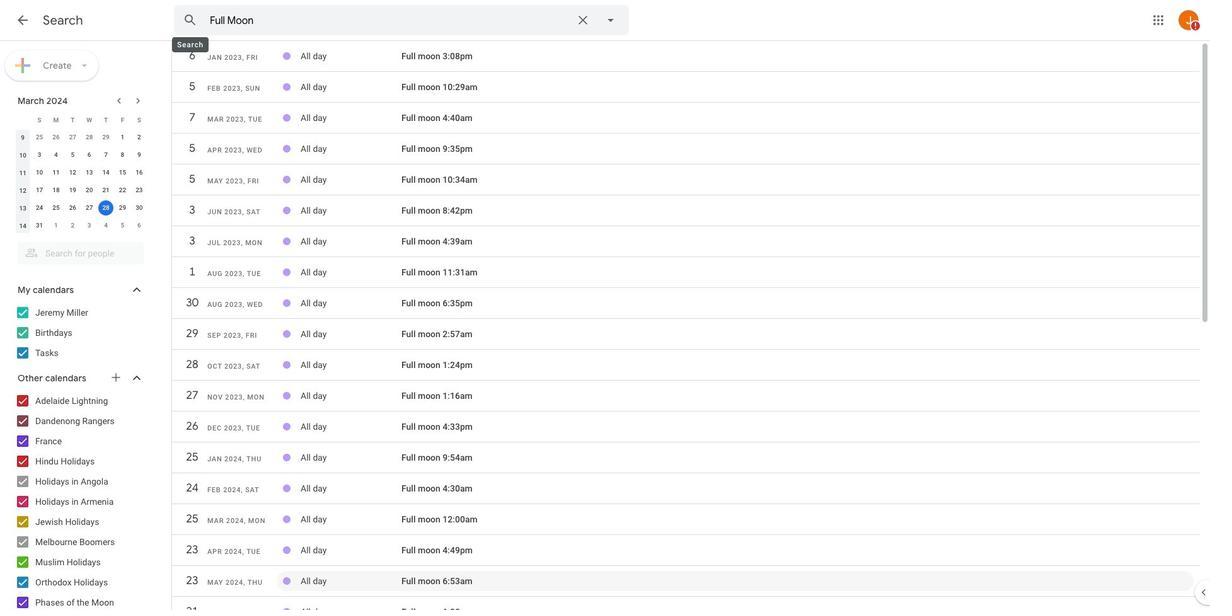 Task type: vqa. For each thing, say whether or not it's contained in the screenshot.
25
no



Task type: describe. For each thing, give the bounding box(es) containing it.
Search text field
[[210, 15, 568, 27]]

april 4 element
[[98, 218, 114, 233]]

7 element
[[98, 148, 114, 163]]

24 element
[[32, 201, 47, 216]]

february 27 element
[[65, 130, 80, 145]]

4 element
[[49, 148, 64, 163]]

14 element
[[98, 165, 114, 180]]

31 element
[[32, 218, 47, 233]]

15 element
[[115, 165, 130, 180]]

add other calendars image
[[110, 371, 122, 384]]

february 29 element
[[98, 130, 114, 145]]

3 element
[[32, 148, 47, 163]]

13 element
[[82, 165, 97, 180]]

search options image
[[599, 8, 624, 33]]

april 1 element
[[49, 218, 64, 233]]

Search for people text field
[[25, 242, 136, 265]]

12 element
[[65, 165, 80, 180]]

february 28 element
[[82, 130, 97, 145]]

17 element
[[32, 183, 47, 198]]

april 5 element
[[115, 218, 130, 233]]

february 25 element
[[32, 130, 47, 145]]

18 element
[[49, 183, 64, 198]]

april 2 element
[[65, 218, 80, 233]]

other calendars list
[[3, 391, 156, 611]]

30 element
[[132, 201, 147, 216]]

22 element
[[115, 183, 130, 198]]

21 element
[[98, 183, 114, 198]]

6 element
[[82, 148, 97, 163]]

1 element
[[115, 130, 130, 145]]

19 element
[[65, 183, 80, 198]]

none search field search for people
[[0, 237, 156, 265]]

11 element
[[49, 165, 64, 180]]

25 element
[[49, 201, 64, 216]]

29 element
[[115, 201, 130, 216]]



Task type: locate. For each thing, give the bounding box(es) containing it.
grid
[[172, 41, 1201, 611]]

row
[[172, 45, 1201, 67], [172, 76, 1201, 98], [172, 107, 1201, 129], [15, 111, 148, 129], [15, 129, 148, 146], [172, 137, 1201, 160], [15, 146, 148, 164], [15, 164, 148, 182], [172, 168, 1201, 191], [15, 182, 148, 199], [15, 199, 148, 217], [172, 199, 1201, 222], [15, 217, 148, 235], [172, 230, 1201, 253], [172, 261, 1201, 284], [172, 292, 1201, 315], [172, 323, 1201, 346], [172, 354, 1201, 377], [172, 385, 1201, 407], [172, 416, 1201, 438], [172, 447, 1201, 469], [172, 477, 1201, 500], [172, 508, 1201, 531], [172, 539, 1201, 562], [172, 570, 1201, 593], [172, 602, 1201, 611]]

april 3 element
[[82, 218, 97, 233]]

march 2024 grid
[[12, 111, 148, 235]]

2 element
[[132, 130, 147, 145]]

row group inside march 2024 grid
[[15, 129, 148, 235]]

column header
[[15, 111, 31, 129]]

row group
[[15, 129, 148, 235]]

my calendars list
[[3, 303, 156, 363]]

23 element
[[132, 183, 147, 198]]

16 element
[[132, 165, 147, 180]]

10 element
[[32, 165, 47, 180]]

february 26 element
[[49, 130, 64, 145]]

column header inside march 2024 grid
[[15, 111, 31, 129]]

20 element
[[82, 183, 97, 198]]

5 element
[[65, 148, 80, 163]]

8 element
[[115, 148, 130, 163]]

go back image
[[15, 13, 30, 28]]

27 element
[[82, 201, 97, 216]]

26 element
[[65, 201, 80, 216]]

9 element
[[132, 148, 147, 163]]

cell
[[301, 46, 402, 66], [301, 77, 402, 97], [301, 108, 402, 128], [301, 139, 402, 159], [301, 170, 402, 190], [98, 199, 114, 217], [301, 201, 402, 221], [301, 231, 402, 252], [301, 262, 402, 283], [301, 293, 402, 313], [301, 324, 402, 344], [301, 355, 402, 375], [301, 386, 402, 406], [301, 417, 402, 437], [301, 448, 402, 468], [301, 479, 402, 499], [301, 510, 402, 530], [301, 541, 402, 561], [301, 571, 402, 592], [301, 602, 402, 611]]

None search field
[[174, 5, 629, 35], [0, 237, 156, 265], [174, 5, 629, 35]]

heading
[[43, 13, 83, 28]]

search image
[[178, 8, 203, 33]]

april 6 element
[[132, 218, 147, 233]]

clear search image
[[571, 8, 596, 33]]

28, today element
[[98, 201, 114, 216]]

cell inside row group
[[98, 199, 114, 217]]



